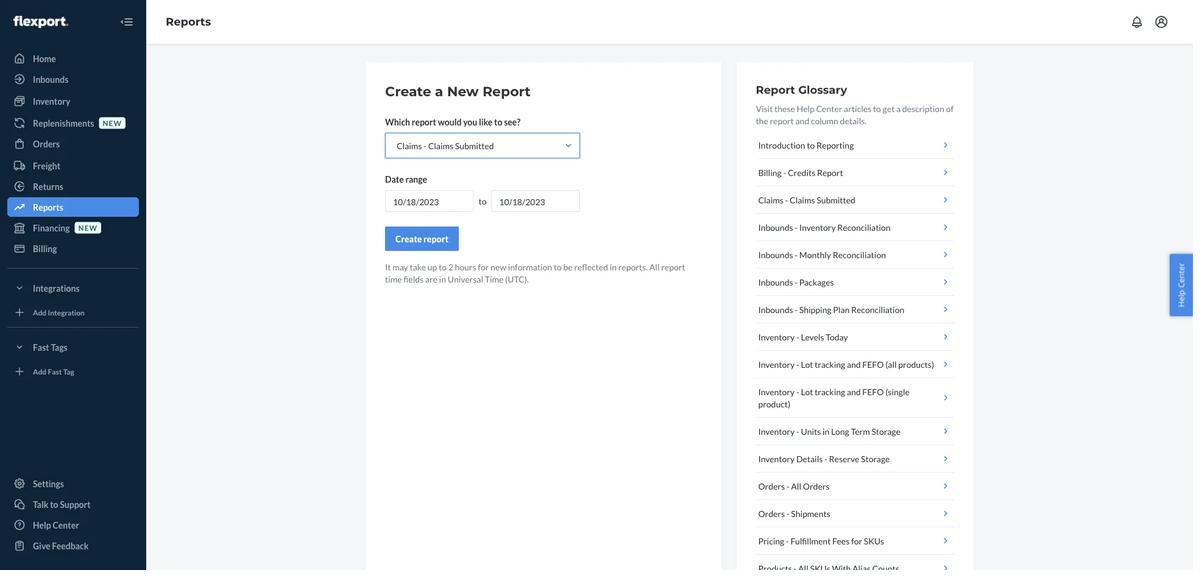 Task type: locate. For each thing, give the bounding box(es) containing it.
0 vertical spatial and
[[796, 115, 810, 126]]

billing inside button
[[758, 167, 782, 178]]

new
[[103, 119, 122, 127], [78, 223, 98, 232], [491, 262, 506, 272]]

billing for billing - credits report
[[758, 167, 782, 178]]

1 horizontal spatial reports
[[166, 15, 211, 28]]

lot for inventory - lot tracking and fefo (all products)
[[801, 359, 813, 370]]

1 horizontal spatial reports link
[[166, 15, 211, 28]]

0 vertical spatial a
[[435, 83, 443, 100]]

2 lot from the top
[[801, 387, 813, 397]]

in right the are
[[439, 274, 446, 284]]

report inside button
[[424, 234, 449, 244]]

2
[[448, 262, 453, 272]]

lot down inventory - levels today
[[801, 359, 813, 370]]

2 vertical spatial help
[[33, 520, 51, 531]]

for inside button
[[851, 536, 862, 546]]

orders for orders - shipments
[[758, 509, 785, 519]]

- down inventory - levels today
[[797, 359, 799, 370]]

- for inbounds - monthly reconciliation button
[[795, 250, 798, 260]]

0 horizontal spatial billing
[[33, 243, 57, 254]]

1 vertical spatial add
[[33, 367, 46, 376]]

1 horizontal spatial 10/18/2023
[[499, 197, 545, 207]]

orders for orders
[[33, 139, 60, 149]]

in left long
[[823, 426, 830, 437]]

orders link
[[7, 134, 139, 154]]

inventory up product)
[[758, 387, 795, 397]]

billing - credits report
[[758, 167, 843, 178]]

information
[[508, 262, 552, 272]]

1 vertical spatial center
[[1176, 263, 1187, 288]]

fefo left (all
[[863, 359, 884, 370]]

pricing - fulfillment fees for skus
[[758, 536, 884, 546]]

2 vertical spatial in
[[823, 426, 830, 437]]

inventory - lot tracking and fefo (single product) button
[[756, 378, 954, 418]]

submitted inside claims - claims submitted button
[[817, 195, 856, 205]]

and inside visit these help center articles to get a description of the report and column details.
[[796, 115, 810, 126]]

0 vertical spatial center
[[816, 103, 843, 114]]

reconciliation down claims - claims submitted button
[[838, 222, 891, 233]]

inventory - lot tracking and fefo (all products) button
[[756, 351, 954, 378]]

new up time
[[491, 262, 506, 272]]

report up these at the top
[[756, 83, 795, 96]]

1 vertical spatial create
[[396, 234, 422, 244]]

- left the shipments
[[787, 509, 790, 519]]

support
[[60, 499, 91, 510]]

- right pricing
[[786, 536, 789, 546]]

- for inventory - lot tracking and fefo (single product) button
[[797, 387, 799, 397]]

inventory down inventory - levels today
[[758, 359, 795, 370]]

add left integration
[[33, 308, 46, 317]]

visit
[[756, 103, 773, 114]]

home
[[33, 53, 56, 64]]

0 vertical spatial submitted
[[455, 140, 494, 151]]

- up inbounds - monthly reconciliation at the right top of the page
[[795, 222, 798, 233]]

report right reports.
[[661, 262, 685, 272]]

returns
[[33, 181, 63, 192]]

1 lot from the top
[[801, 359, 813, 370]]

product)
[[758, 399, 791, 409]]

0 vertical spatial reports link
[[166, 15, 211, 28]]

1 vertical spatial billing
[[33, 243, 57, 254]]

2 vertical spatial new
[[491, 262, 506, 272]]

report
[[756, 83, 795, 96], [483, 83, 531, 100], [817, 167, 843, 178]]

1 horizontal spatial help center
[[1176, 263, 1187, 307]]

report down "reporting"
[[817, 167, 843, 178]]

- inside inventory - lot tracking and fefo (single product)
[[797, 387, 799, 397]]

1 vertical spatial claims - claims submitted
[[758, 195, 856, 205]]

inbounds down inbounds - packages
[[758, 304, 793, 315]]

- inside button
[[797, 332, 799, 342]]

inventory
[[33, 96, 70, 106], [800, 222, 836, 233], [758, 332, 795, 342], [758, 359, 795, 370], [758, 387, 795, 397], [758, 426, 795, 437], [758, 454, 795, 464]]

reserve
[[829, 454, 860, 464]]

fast left tag
[[48, 367, 62, 376]]

the
[[756, 115, 768, 126]]

report up "up"
[[424, 234, 449, 244]]

fast inside dropdown button
[[33, 342, 49, 353]]

1 fefo from the top
[[863, 359, 884, 370]]

add integration
[[33, 308, 85, 317]]

and left column on the top right of page
[[796, 115, 810, 126]]

lot inside inventory - lot tracking and fefo (single product)
[[801, 387, 813, 397]]

report inside button
[[817, 167, 843, 178]]

1 horizontal spatial center
[[816, 103, 843, 114]]

billing down financing
[[33, 243, 57, 254]]

time
[[385, 274, 402, 284]]

in left reports.
[[610, 262, 617, 272]]

2 horizontal spatial help
[[1176, 290, 1187, 307]]

orders for orders - all orders
[[758, 481, 785, 492]]

inbounds - monthly reconciliation button
[[756, 241, 954, 269]]

inventory details - reserve storage
[[758, 454, 890, 464]]

tracking down today
[[815, 359, 845, 370]]

storage right reserve
[[861, 454, 890, 464]]

inventory for inventory details - reserve storage
[[758, 454, 795, 464]]

- down billing - credits report
[[785, 195, 788, 205]]

fefo
[[863, 359, 884, 370], [863, 387, 884, 397]]

- for pricing - fulfillment fees for skus button
[[786, 536, 789, 546]]

fefo left (single
[[863, 387, 884, 397]]

levels
[[801, 332, 824, 342]]

0 horizontal spatial a
[[435, 83, 443, 100]]

inventory down product)
[[758, 426, 795, 437]]

1 horizontal spatial for
[[851, 536, 862, 546]]

all inside button
[[791, 481, 801, 492]]

2 horizontal spatial center
[[1176, 263, 1187, 288]]

feedback
[[52, 541, 89, 551]]

inventory up orders - all orders
[[758, 454, 795, 464]]

articles
[[844, 103, 872, 114]]

and for inventory - lot tracking and fefo (single product)
[[847, 387, 861, 397]]

1 horizontal spatial billing
[[758, 167, 782, 178]]

inbounds up inbounds - monthly reconciliation at the right top of the page
[[758, 222, 793, 233]]

- left levels
[[797, 332, 799, 342]]

2 fefo from the top
[[863, 387, 884, 397]]

1 vertical spatial and
[[847, 359, 861, 370]]

add fast tag
[[33, 367, 74, 376]]

claims - claims submitted button
[[756, 186, 954, 214]]

pricing - fulfillment fees for skus button
[[756, 528, 954, 555]]

1 add from the top
[[33, 308, 46, 317]]

create
[[385, 83, 431, 100], [396, 234, 422, 244]]

report inside visit these help center articles to get a description of the report and column details.
[[770, 115, 794, 126]]

center inside visit these help center articles to get a description of the report and column details.
[[816, 103, 843, 114]]

help inside visit these help center articles to get a description of the report and column details.
[[797, 103, 815, 114]]

reconciliation inside button
[[833, 250, 886, 260]]

claims - claims submitted down credits
[[758, 195, 856, 205]]

1 vertical spatial lot
[[801, 387, 813, 397]]

a left the new
[[435, 83, 443, 100]]

report left would
[[412, 117, 436, 127]]

- left units
[[797, 426, 799, 437]]

1 tracking from the top
[[815, 359, 845, 370]]

all up orders - shipments
[[791, 481, 801, 492]]

to inside visit these help center articles to get a description of the report and column details.
[[873, 103, 881, 114]]

0 vertical spatial tracking
[[815, 359, 845, 370]]

10/18/2023
[[393, 197, 439, 207], [499, 197, 545, 207]]

0 vertical spatial claims - claims submitted
[[397, 140, 494, 151]]

1 vertical spatial reports link
[[7, 197, 139, 217]]

inbounds inside button
[[758, 250, 793, 260]]

0 vertical spatial all
[[650, 262, 660, 272]]

storage right term
[[872, 426, 901, 437]]

2 horizontal spatial in
[[823, 426, 830, 437]]

for inside it may take up to 2 hours for new information to be reflected in reports. all report time fields are in universal time (utc).
[[478, 262, 489, 272]]

create inside button
[[396, 234, 422, 244]]

reflected
[[574, 262, 608, 272]]

1 horizontal spatial submitted
[[817, 195, 856, 205]]

- left monthly
[[795, 250, 798, 260]]

0 vertical spatial lot
[[801, 359, 813, 370]]

1 vertical spatial submitted
[[817, 195, 856, 205]]

all inside it may take up to 2 hours for new information to be reflected in reports. all report time fields are in universal time (utc).
[[650, 262, 660, 272]]

and inside inventory - lot tracking and fefo (single product)
[[847, 387, 861, 397]]

- left shipping
[[795, 304, 798, 315]]

0 vertical spatial reports
[[166, 15, 211, 28]]

reconciliation down the inbounds - inventory reconciliation button
[[833, 250, 886, 260]]

orders up orders - shipments
[[758, 481, 785, 492]]

2 horizontal spatial report
[[817, 167, 843, 178]]

new up orders link
[[103, 119, 122, 127]]

lot up units
[[801, 387, 813, 397]]

add fast tag link
[[7, 362, 139, 382]]

0 vertical spatial help
[[797, 103, 815, 114]]

1 horizontal spatial all
[[791, 481, 801, 492]]

inbounds down "home"
[[33, 74, 68, 84]]

introduction to reporting button
[[756, 132, 954, 159]]

1 vertical spatial tracking
[[815, 387, 845, 397]]

storage inside the inventory details - reserve storage button
[[861, 454, 890, 464]]

1 horizontal spatial in
[[610, 262, 617, 272]]

1 horizontal spatial claims - claims submitted
[[758, 195, 856, 205]]

help inside button
[[1176, 290, 1187, 307]]

inventory for inventory - lot tracking and fefo (single product)
[[758, 387, 795, 397]]

inbounds left "packages" on the right
[[758, 277, 793, 287]]

reconciliation down inbounds - packages "button"
[[851, 304, 905, 315]]

add down fast tags
[[33, 367, 46, 376]]

a right the get
[[897, 103, 901, 114]]

storage
[[872, 426, 901, 437], [861, 454, 890, 464]]

1 vertical spatial fast
[[48, 367, 62, 376]]

report for create a new report
[[483, 83, 531, 100]]

inventory inside button
[[758, 332, 795, 342]]

0 horizontal spatial all
[[650, 262, 660, 272]]

- up orders - shipments
[[787, 481, 790, 492]]

0 vertical spatial for
[[478, 262, 489, 272]]

claims down credits
[[790, 195, 815, 205]]

0 horizontal spatial report
[[483, 83, 531, 100]]

inbounds up inbounds - packages
[[758, 250, 793, 260]]

reporting
[[817, 140, 854, 150]]

1 vertical spatial help
[[1176, 290, 1187, 307]]

1 vertical spatial for
[[851, 536, 862, 546]]

talk to support
[[33, 499, 91, 510]]

inventory for inventory
[[33, 96, 70, 106]]

new inside it may take up to 2 hours for new information to be reflected in reports. all report time fields are in universal time (utc).
[[491, 262, 506, 272]]

inventory inside inventory - lot tracking and fefo (single product)
[[758, 387, 795, 397]]

lot for inventory - lot tracking and fefo (single product)
[[801, 387, 813, 397]]

orders inside orders link
[[33, 139, 60, 149]]

-
[[424, 140, 427, 151], [783, 167, 786, 178], [785, 195, 788, 205], [795, 222, 798, 233], [795, 250, 798, 260], [795, 277, 798, 287], [795, 304, 798, 315], [797, 332, 799, 342], [797, 359, 799, 370], [797, 387, 799, 397], [797, 426, 799, 437], [825, 454, 828, 464], [787, 481, 790, 492], [787, 509, 790, 519], [786, 536, 789, 546]]

it may take up to 2 hours for new information to be reflected in reports. all report time fields are in universal time (utc).
[[385, 262, 685, 284]]

0 horizontal spatial for
[[478, 262, 489, 272]]

0 vertical spatial create
[[385, 83, 431, 100]]

2 vertical spatial and
[[847, 387, 861, 397]]

- for inventory - levels today button on the right of the page
[[797, 332, 799, 342]]

1 vertical spatial storage
[[861, 454, 890, 464]]

give feedback
[[33, 541, 89, 551]]

inventory inside button
[[758, 454, 795, 464]]

create report button
[[385, 227, 459, 251]]

1 vertical spatial in
[[439, 274, 446, 284]]

orders inside "orders - shipments" button
[[758, 509, 785, 519]]

0 vertical spatial reconciliation
[[838, 222, 891, 233]]

and
[[796, 115, 810, 126], [847, 359, 861, 370], [847, 387, 861, 397]]

reconciliation for inbounds - monthly reconciliation
[[833, 250, 886, 260]]

- for claims - claims submitted button
[[785, 195, 788, 205]]

0 horizontal spatial 10/18/2023
[[393, 197, 439, 207]]

0 horizontal spatial help
[[33, 520, 51, 531]]

integration
[[48, 308, 85, 317]]

inventory up the replenishments
[[33, 96, 70, 106]]

claims - claims submitted down would
[[397, 140, 494, 151]]

- for 'orders - all orders' button
[[787, 481, 790, 492]]

fast left "tags"
[[33, 342, 49, 353]]

1 vertical spatial all
[[791, 481, 801, 492]]

claims - claims submitted inside button
[[758, 195, 856, 205]]

inventory - units in long term storage button
[[756, 418, 954, 446]]

1 vertical spatial fefo
[[863, 387, 884, 397]]

1 horizontal spatial help
[[797, 103, 815, 114]]

introduction
[[758, 140, 806, 150]]

2 horizontal spatial new
[[491, 262, 506, 272]]

0 vertical spatial storage
[[872, 426, 901, 437]]

like
[[479, 117, 493, 127]]

help center
[[1176, 263, 1187, 307], [33, 520, 79, 531]]

get
[[883, 103, 895, 114]]

0 vertical spatial billing
[[758, 167, 782, 178]]

help center link
[[7, 516, 139, 535]]

add
[[33, 308, 46, 317], [33, 367, 46, 376]]

1 vertical spatial reconciliation
[[833, 250, 886, 260]]

billing down introduction
[[758, 167, 782, 178]]

for right fees
[[851, 536, 862, 546]]

1 horizontal spatial a
[[897, 103, 901, 114]]

reports
[[166, 15, 211, 28], [33, 202, 63, 212]]

0 vertical spatial help center
[[1176, 263, 1187, 307]]

fast tags button
[[7, 338, 139, 357]]

inbounds inside "button"
[[758, 277, 793, 287]]

and down inventory - levels today button on the right of the page
[[847, 359, 861, 370]]

orders up freight
[[33, 139, 60, 149]]

a
[[435, 83, 443, 100], [897, 103, 901, 114]]

0 horizontal spatial new
[[78, 223, 98, 232]]

1 vertical spatial help center
[[33, 520, 79, 531]]

0 vertical spatial fast
[[33, 342, 49, 353]]

tracking down inventory - lot tracking and fefo (all products)
[[815, 387, 845, 397]]

0 vertical spatial fefo
[[863, 359, 884, 370]]

- left "packages" on the right
[[795, 277, 798, 287]]

tracking inside inventory - lot tracking and fefo (single product)
[[815, 387, 845, 397]]

1 vertical spatial a
[[897, 103, 901, 114]]

create up which
[[385, 83, 431, 100]]

give
[[33, 541, 50, 551]]

0 horizontal spatial in
[[439, 274, 446, 284]]

0 horizontal spatial center
[[53, 520, 79, 531]]

fefo inside inventory - lot tracking and fefo (single product)
[[863, 387, 884, 397]]

- left credits
[[783, 167, 786, 178]]

- up inventory - units in long term storage
[[797, 387, 799, 397]]

inbounds for inbounds - inventory reconciliation
[[758, 222, 793, 233]]

all right reports.
[[650, 262, 660, 272]]

create for create a new report
[[385, 83, 431, 100]]

create up the "may"
[[396, 234, 422, 244]]

open notifications image
[[1130, 15, 1145, 29]]

orders - all orders button
[[756, 473, 954, 500]]

and down inventory - lot tracking and fefo (all products) button
[[847, 387, 861, 397]]

inbounds
[[33, 74, 68, 84], [758, 222, 793, 233], [758, 250, 793, 260], [758, 277, 793, 287], [758, 304, 793, 315]]

details.
[[840, 115, 867, 126]]

new for financing
[[78, 223, 98, 232]]

for up time
[[478, 262, 489, 272]]

- for inventory - lot tracking and fefo (all products) button
[[797, 359, 799, 370]]

it
[[385, 262, 391, 272]]

time
[[485, 274, 504, 284]]

glossary
[[799, 83, 847, 96]]

1 vertical spatial new
[[78, 223, 98, 232]]

tracking for (all
[[815, 359, 845, 370]]

submitted up inbounds - inventory reconciliation
[[817, 195, 856, 205]]

for
[[478, 262, 489, 272], [851, 536, 862, 546]]

0 horizontal spatial claims - claims submitted
[[397, 140, 494, 151]]

submitted down you
[[455, 140, 494, 151]]

plan
[[833, 304, 850, 315]]

0 vertical spatial new
[[103, 119, 122, 127]]

shipments
[[791, 509, 831, 519]]

inventory left levels
[[758, 332, 795, 342]]

0 horizontal spatial reports
[[33, 202, 63, 212]]

inventory link
[[7, 91, 139, 111]]

monthly
[[800, 250, 831, 260]]

and for inventory - lot tracking and fefo (all products)
[[847, 359, 861, 370]]

new up billing link
[[78, 223, 98, 232]]

- inside "button"
[[795, 277, 798, 287]]

introduction to reporting
[[758, 140, 854, 150]]

- for inventory - units in long term storage button
[[797, 426, 799, 437]]

0 vertical spatial add
[[33, 308, 46, 317]]

add integration link
[[7, 303, 139, 322]]

integrations button
[[7, 279, 139, 298]]

orders up pricing
[[758, 509, 785, 519]]

new for replenishments
[[103, 119, 122, 127]]

2 add from the top
[[33, 367, 46, 376]]

inventory - lot tracking and fefo (single product)
[[758, 387, 910, 409]]

center
[[816, 103, 843, 114], [1176, 263, 1187, 288], [53, 520, 79, 531]]

report up see?
[[483, 83, 531, 100]]

report down these at the top
[[770, 115, 794, 126]]

1 horizontal spatial new
[[103, 119, 122, 127]]

credits
[[788, 167, 816, 178]]

1 vertical spatial reports
[[33, 202, 63, 212]]

2 tracking from the top
[[815, 387, 845, 397]]

claims down would
[[428, 140, 454, 151]]

inventory for inventory - levels today
[[758, 332, 795, 342]]



Task type: describe. For each thing, give the bounding box(es) containing it.
billing link
[[7, 239, 139, 258]]

fields
[[404, 274, 424, 284]]

orders up the shipments
[[803, 481, 830, 492]]

2 vertical spatial center
[[53, 520, 79, 531]]

new
[[447, 83, 479, 100]]

visit these help center articles to get a description of the report and column details.
[[756, 103, 954, 126]]

- for inbounds - shipping plan reconciliation button
[[795, 304, 798, 315]]

fefo for (single
[[863, 387, 884, 397]]

up
[[428, 262, 437, 272]]

help center inside button
[[1176, 263, 1187, 307]]

- for "orders - shipments" button
[[787, 509, 790, 519]]

inventory up monthly
[[800, 222, 836, 233]]

settings
[[33, 479, 64, 489]]

fefo for (all
[[863, 359, 884, 370]]

claims down billing - credits report
[[758, 195, 784, 205]]

may
[[393, 262, 408, 272]]

returns link
[[7, 177, 139, 196]]

0 horizontal spatial submitted
[[455, 140, 494, 151]]

flexport logo image
[[13, 16, 68, 28]]

of
[[946, 103, 954, 114]]

tag
[[63, 367, 74, 376]]

fast tags
[[33, 342, 67, 353]]

0 vertical spatial in
[[610, 262, 617, 272]]

date range
[[385, 174, 427, 184]]

column
[[811, 115, 839, 126]]

- for billing - credits report button
[[783, 167, 786, 178]]

report inside it may take up to 2 hours for new information to be reflected in reports. all report time fields are in universal time (utc).
[[661, 262, 685, 272]]

add for add integration
[[33, 308, 46, 317]]

financing
[[33, 223, 70, 233]]

inbounds for inbounds - shipping plan reconciliation
[[758, 304, 793, 315]]

these
[[775, 103, 795, 114]]

home link
[[7, 49, 139, 68]]

- up range
[[424, 140, 427, 151]]

inbounds for inbounds
[[33, 74, 68, 84]]

create a new report
[[385, 83, 531, 100]]

create for create report
[[396, 234, 422, 244]]

inventory - lot tracking and fefo (all products)
[[758, 359, 934, 370]]

term
[[851, 426, 870, 437]]

report for billing - credits report
[[817, 167, 843, 178]]

fees
[[833, 536, 850, 546]]

(single
[[886, 387, 910, 397]]

report glossary
[[756, 83, 847, 96]]

inventory details - reserve storage button
[[756, 446, 954, 473]]

packages
[[800, 277, 834, 287]]

inbounds - packages button
[[756, 269, 954, 296]]

center inside button
[[1176, 263, 1187, 288]]

inventory for inventory - units in long term storage
[[758, 426, 795, 437]]

shipping
[[800, 304, 832, 315]]

(utc).
[[505, 274, 529, 284]]

hours
[[455, 262, 476, 272]]

inbounds - shipping plan reconciliation
[[758, 304, 905, 315]]

talk to support button
[[7, 495, 139, 514]]

inbounds link
[[7, 69, 139, 89]]

a inside visit these help center articles to get a description of the report and column details.
[[897, 103, 901, 114]]

(all
[[886, 359, 897, 370]]

orders - all orders
[[758, 481, 830, 492]]

would
[[438, 117, 462, 127]]

help center button
[[1170, 254, 1193, 317]]

0 horizontal spatial help center
[[33, 520, 79, 531]]

today
[[826, 332, 848, 342]]

freight
[[33, 161, 60, 171]]

2 10/18/2023 from the left
[[499, 197, 545, 207]]

inbounds for inbounds - monthly reconciliation
[[758, 250, 793, 260]]

claims down which
[[397, 140, 422, 151]]

create report
[[396, 234, 449, 244]]

tags
[[51, 342, 67, 353]]

which report would you like to see?
[[385, 117, 521, 127]]

are
[[425, 274, 438, 284]]

- for the inbounds - inventory reconciliation button
[[795, 222, 798, 233]]

1 10/18/2023 from the left
[[393, 197, 439, 207]]

open account menu image
[[1154, 15, 1169, 29]]

0 horizontal spatial reports link
[[7, 197, 139, 217]]

orders - shipments
[[758, 509, 831, 519]]

be
[[563, 262, 573, 272]]

tracking for (single
[[815, 387, 845, 397]]

you
[[463, 117, 477, 127]]

inbounds - monthly reconciliation
[[758, 250, 886, 260]]

1 horizontal spatial report
[[756, 83, 795, 96]]

inbounds - inventory reconciliation
[[758, 222, 891, 233]]

freight link
[[7, 156, 139, 176]]

2 vertical spatial reconciliation
[[851, 304, 905, 315]]

date
[[385, 174, 404, 184]]

products)
[[899, 359, 934, 370]]

inventory - levels today
[[758, 332, 848, 342]]

give feedback button
[[7, 536, 139, 556]]

inbounds for inbounds - packages
[[758, 277, 793, 287]]

storage inside inventory - units in long term storage button
[[872, 426, 901, 437]]

details
[[797, 454, 823, 464]]

inventory for inventory - lot tracking and fefo (all products)
[[758, 359, 795, 370]]

orders - shipments button
[[756, 500, 954, 528]]

- right details
[[825, 454, 828, 464]]

close navigation image
[[119, 15, 134, 29]]

billing - credits report button
[[756, 159, 954, 186]]

units
[[801, 426, 821, 437]]

universal
[[448, 274, 483, 284]]

in inside button
[[823, 426, 830, 437]]

skus
[[864, 536, 884, 546]]

take
[[410, 262, 426, 272]]

- for inbounds - packages "button"
[[795, 277, 798, 287]]

reports.
[[618, 262, 648, 272]]

reconciliation for inbounds - inventory reconciliation
[[838, 222, 891, 233]]

see?
[[504, 117, 521, 127]]

inbounds - inventory reconciliation button
[[756, 214, 954, 241]]

inventory - levels today button
[[756, 324, 954, 351]]

billing for billing
[[33, 243, 57, 254]]

description
[[903, 103, 945, 114]]

talk
[[33, 499, 48, 510]]

reports inside "link"
[[33, 202, 63, 212]]

add for add fast tag
[[33, 367, 46, 376]]



Task type: vqa. For each thing, say whether or not it's contained in the screenshot.
PROPERLY on the top of page
no



